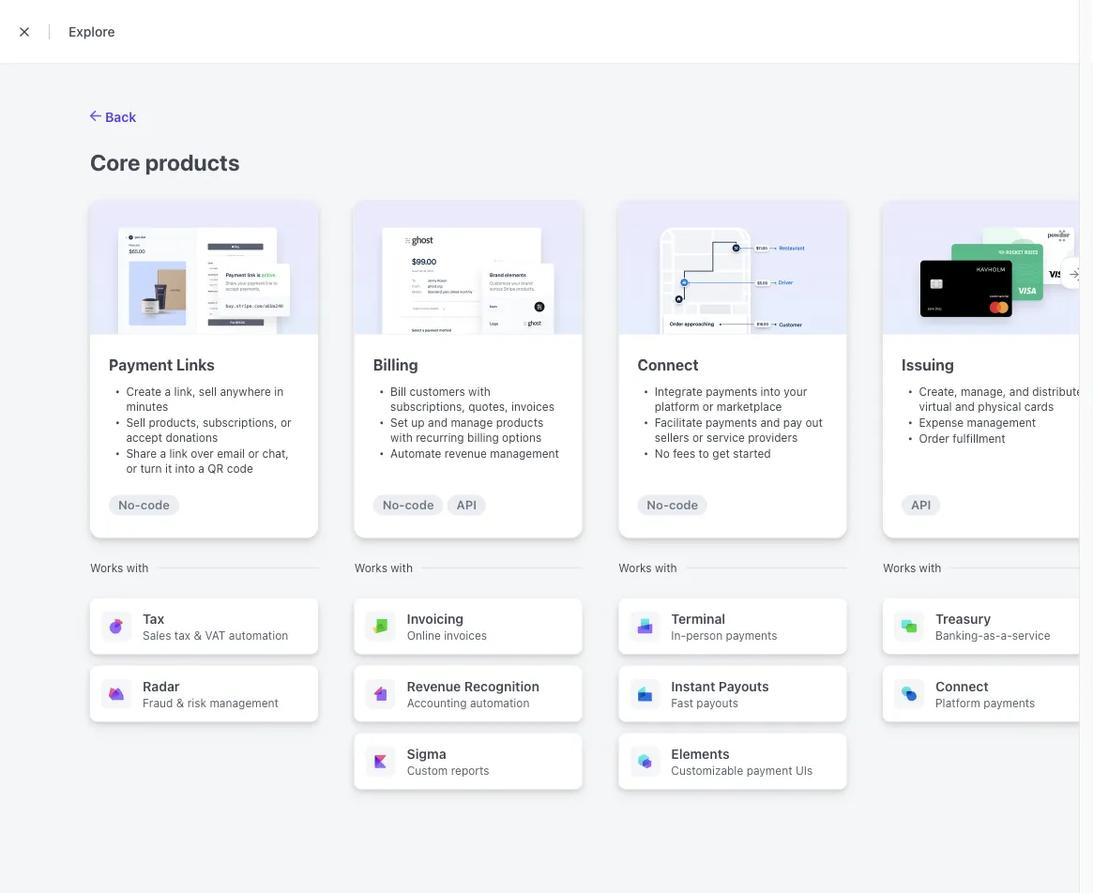 Task type: locate. For each thing, give the bounding box(es) containing it.
1 vertical spatial subscriptions,
[[203, 416, 277, 429]]

service inside treasury banking-as-a-service
[[1012, 629, 1050, 642]]

connect image image
[[619, 199, 847, 334]]

automate
[[390, 447, 441, 460]]

and up "providers"
[[760, 416, 780, 429]]

create
[[126, 385, 161, 398]]

1 vertical spatial products
[[496, 416, 543, 429]]

payouts
[[719, 678, 769, 694]]

1 vertical spatial management
[[490, 447, 559, 460]]

with for issuing
[[919, 562, 941, 575]]

3 no- from the left
[[647, 498, 669, 512]]

connect inside connect platform payments
[[935, 678, 989, 694]]

1 horizontal spatial automation
[[470, 697, 530, 710]]

• left automate
[[379, 445, 385, 461]]

management inside • bill customers with subscriptions, quotes, invoices • set up and manage products with recurring billing options • automate revenue management
[[490, 447, 559, 460]]

core
[[90, 149, 140, 175]]

0 vertical spatial connect
[[569, 52, 621, 68]]

0 vertical spatial &
[[194, 629, 202, 642]]

with up 'invoicing'
[[391, 562, 413, 575]]

& inside tax sales tax & vat automation
[[194, 629, 202, 642]]

4 works from the left
[[883, 562, 916, 575]]

works
[[90, 562, 123, 575], [354, 562, 387, 575], [619, 562, 652, 575], [883, 562, 916, 575]]

no-code
[[118, 498, 170, 512], [382, 498, 434, 512], [647, 498, 698, 512]]

subscriptions image image
[[354, 199, 582, 334]]

0 horizontal spatial into
[[175, 462, 195, 475]]

2 works from the left
[[354, 562, 387, 575]]

0 vertical spatial automation
[[229, 629, 288, 642]]

0 horizontal spatial management
[[210, 697, 279, 710]]

in-
[[671, 629, 686, 642]]

get
[[712, 447, 730, 460]]

a left qr
[[198, 462, 204, 475]]

connect left more
[[569, 52, 621, 68]]

expense
[[919, 416, 964, 429]]

1 no-code from the left
[[118, 498, 170, 512]]

fast
[[671, 697, 693, 710]]

0 vertical spatial into
[[760, 385, 780, 398]]

2 no- from the left
[[382, 498, 405, 512]]

0 horizontal spatial api
[[456, 498, 477, 512]]

a-
[[1001, 629, 1012, 642]]

billing left 'reports'
[[437, 52, 475, 68]]

3 works from the left
[[619, 562, 652, 575]]

reports link
[[488, 49, 555, 71]]

and
[[1009, 385, 1029, 398], [955, 400, 975, 413], [428, 416, 448, 429], [760, 416, 780, 429]]

automation inside revenue recognition accounting automation
[[470, 697, 530, 710]]

service inside • integrate payments into your platform or marketplace • facilitate payments and pay out sellers or service providers • no fees to get started
[[706, 431, 745, 444]]

up
[[411, 416, 425, 429]]

no- down no
[[647, 498, 669, 512]]

1 api from the left
[[456, 498, 477, 512]]

and up recurring
[[428, 416, 448, 429]]

providers
[[748, 431, 798, 444]]

3 no-code from the left
[[647, 498, 698, 512]]

works with up the "terminal"
[[619, 562, 677, 575]]

0 horizontal spatial connect
[[569, 52, 621, 68]]

subscriptions, down customers
[[390, 400, 465, 413]]

reports
[[451, 764, 489, 777]]

out
[[805, 416, 823, 429]]

and up physical
[[1009, 385, 1029, 398]]

customers link
[[259, 49, 345, 71]]

revenue recognition accounting automation
[[407, 678, 539, 710]]

automation right vat
[[229, 629, 288, 642]]

cards
[[1024, 400, 1054, 413]]

order
[[919, 432, 949, 445]]

no-code down turn
[[118, 498, 170, 512]]

invoices up options
[[511, 400, 554, 413]]

donations
[[166, 431, 218, 444]]

api down revenue
[[456, 498, 477, 512]]

risk
[[187, 697, 206, 710]]

• left sell
[[114, 414, 121, 430]]

with down set
[[390, 431, 413, 444]]

products right core
[[145, 149, 240, 175]]

automation
[[229, 629, 288, 642], [470, 697, 530, 710]]

terminal in-person payments
[[671, 611, 777, 642]]

2 horizontal spatial management
[[967, 416, 1036, 429]]

0 vertical spatial a
[[165, 385, 171, 398]]

billing up bill
[[373, 356, 418, 373]]

payments up the marketplace
[[706, 385, 757, 398]]

a left link,
[[165, 385, 171, 398]]

home
[[47, 52, 84, 68]]

1 horizontal spatial products
[[496, 416, 543, 429]]

1 vertical spatial automation
[[470, 697, 530, 710]]

with for billing
[[391, 562, 413, 575]]

manage,
[[961, 385, 1006, 398]]

products up options
[[496, 416, 543, 429]]

billing
[[437, 52, 475, 68], [373, 356, 418, 373]]

works with up treasury
[[883, 562, 941, 575]]

• left expense
[[907, 414, 913, 430]]

or
[[703, 400, 713, 413], [281, 416, 291, 429], [692, 431, 703, 444], [248, 447, 259, 460], [126, 462, 137, 475]]

payments right the platform
[[984, 697, 1035, 710]]

2 api from the left
[[911, 498, 931, 512]]

0 horizontal spatial subscriptions,
[[203, 416, 277, 429]]

0 horizontal spatial &
[[176, 697, 184, 710]]

billing
[[467, 431, 499, 444]]

sell
[[199, 385, 217, 398]]

fulfillment
[[953, 432, 1005, 445]]

1 horizontal spatial &
[[194, 629, 202, 642]]

payments
[[706, 385, 757, 398], [706, 416, 757, 429], [726, 629, 777, 642], [984, 697, 1035, 710]]

• left facilitate
[[643, 414, 649, 430]]

quotes,
[[468, 400, 508, 413]]

automation down recognition
[[470, 697, 530, 710]]

test mode
[[909, 52, 974, 68]]

0 vertical spatial service
[[706, 431, 745, 444]]

api
[[456, 498, 477, 512], [911, 498, 931, 512]]

radar fraud & risk management
[[143, 678, 279, 710]]

1 horizontal spatial invoices
[[511, 400, 554, 413]]

no- for payment links
[[118, 498, 141, 512]]

0 horizontal spatial no-code
[[118, 498, 170, 512]]

1 horizontal spatial service
[[1012, 629, 1050, 642]]

invoicing
[[407, 611, 464, 626]]

code inside the • create a link, sell anywhere in minutes • sell products, subscriptions, or accept donations • share a link over email or chat, or turn it into a qr code
[[227, 462, 253, 475]]

invoices
[[511, 400, 554, 413], [444, 629, 487, 642]]

no- down turn
[[118, 498, 141, 512]]

2 vertical spatial connect
[[935, 678, 989, 694]]

3 works with from the left
[[619, 562, 677, 575]]

with up treasury
[[919, 562, 941, 575]]

more
[[643, 52, 675, 68]]

0 horizontal spatial service
[[706, 431, 745, 444]]

more button
[[634, 49, 703, 71]]

connect up integrate
[[637, 356, 699, 373]]

0 vertical spatial invoices
[[511, 400, 554, 413]]

1 vertical spatial into
[[175, 462, 195, 475]]

no-code for connect
[[647, 498, 698, 512]]

1 horizontal spatial billing
[[437, 52, 475, 68]]

• bill customers with subscriptions, quotes, invoices • set up and manage products with recurring billing options • automate revenue management
[[379, 383, 559, 461]]

1 vertical spatial &
[[176, 697, 184, 710]]

code down email
[[227, 462, 253, 475]]

back
[[105, 109, 136, 124]]

1 horizontal spatial subscriptions,
[[390, 400, 465, 413]]

connect up the platform
[[935, 678, 989, 694]]

2 horizontal spatial no-code
[[647, 498, 698, 512]]

0 horizontal spatial automation
[[229, 629, 288, 642]]

invoices inside invoicing online invoices
[[444, 629, 487, 642]]

1 horizontal spatial into
[[760, 385, 780, 398]]

1 horizontal spatial no-code
[[382, 498, 434, 512]]

1 vertical spatial a
[[160, 447, 166, 460]]

service up get
[[706, 431, 745, 444]]

1 horizontal spatial api
[[911, 498, 931, 512]]

management down options
[[490, 447, 559, 460]]

into
[[760, 385, 780, 398], [175, 462, 195, 475]]

invoices down 'invoicing'
[[444, 629, 487, 642]]

0 vertical spatial management
[[967, 416, 1036, 429]]

0 horizontal spatial products
[[145, 149, 240, 175]]

api down order
[[911, 498, 931, 512]]

accept
[[126, 431, 162, 444]]

management down physical
[[967, 416, 1036, 429]]

subscriptions,
[[390, 400, 465, 413], [203, 416, 277, 429]]

platform
[[655, 400, 699, 413]]

minutes
[[126, 400, 168, 413]]

4 works with from the left
[[883, 562, 941, 575]]

2 works with from the left
[[354, 562, 413, 575]]

payments right person
[[726, 629, 777, 642]]

works for issuing
[[883, 562, 916, 575]]

new
[[71, 15, 95, 28]]

fees
[[673, 447, 695, 460]]

with for connect
[[655, 562, 677, 575]]

with for payment links
[[126, 562, 149, 575]]

with up the tax
[[126, 562, 149, 575]]

1 horizontal spatial no-
[[382, 498, 405, 512]]

0 horizontal spatial no-
[[118, 498, 141, 512]]

0 horizontal spatial invoices
[[444, 629, 487, 642]]

pay
[[783, 416, 802, 429]]

links
[[176, 356, 215, 373]]

0 vertical spatial products
[[145, 149, 240, 175]]

2 vertical spatial management
[[210, 697, 279, 710]]

connect
[[569, 52, 621, 68], [637, 356, 699, 373], [935, 678, 989, 694]]

• left order
[[907, 430, 913, 446]]

into left your
[[760, 385, 780, 398]]

management right the risk
[[210, 697, 279, 710]]

into down link
[[175, 462, 195, 475]]

0 horizontal spatial billing
[[373, 356, 418, 373]]

with up the "terminal"
[[655, 562, 677, 575]]

options
[[502, 431, 542, 444]]

1 horizontal spatial management
[[490, 447, 559, 460]]

sigma
[[407, 746, 446, 761]]

• left bill
[[379, 383, 385, 399]]

distribute
[[1032, 385, 1083, 398]]

2 horizontal spatial no-
[[647, 498, 669, 512]]

subscriptions, down the anywhere at the left top
[[203, 416, 277, 429]]

as-
[[983, 629, 1001, 642]]

2 horizontal spatial connect
[[935, 678, 989, 694]]

works with up the tax
[[90, 562, 149, 575]]

instant
[[671, 678, 715, 694]]

works with up 'invoicing'
[[354, 562, 413, 575]]

code
[[227, 462, 253, 475], [141, 498, 170, 512], [405, 498, 434, 512], [669, 498, 698, 512]]

no- down automate
[[382, 498, 405, 512]]

balances
[[190, 52, 246, 68]]

works with for payment links
[[90, 562, 149, 575]]

no-code down automate
[[382, 498, 434, 512]]

1 vertical spatial connect
[[637, 356, 699, 373]]

& right tax
[[194, 629, 202, 642]]

customizable
[[671, 764, 743, 777]]

core products
[[90, 149, 240, 175]]

mode
[[939, 52, 974, 68]]

back button
[[90, 109, 136, 124]]

1 works with from the left
[[90, 562, 149, 575]]

service
[[706, 431, 745, 444], [1012, 629, 1050, 642]]

0 vertical spatial subscriptions,
[[390, 400, 465, 413]]

1 vertical spatial service
[[1012, 629, 1050, 642]]

or down "in"
[[281, 416, 291, 429]]

works for payment links
[[90, 562, 123, 575]]

a left link
[[160, 447, 166, 460]]

& left the risk
[[176, 697, 184, 710]]

management inside • create, manage, and distribute virtual and physical cards • expense management • order fulfillment
[[967, 416, 1036, 429]]

• left set
[[379, 414, 385, 430]]

1 vertical spatial invoices
[[444, 629, 487, 642]]

1 works from the left
[[90, 562, 123, 575]]

no
[[655, 447, 670, 460]]

instant payouts fast payouts
[[671, 678, 769, 710]]

into inside the • create a link, sell anywhere in minutes • sell products, subscriptions, or accept donations • share a link over email or chat, or turn it into a qr code
[[175, 462, 195, 475]]

no-code down no
[[647, 498, 698, 512]]

1 no- from the left
[[118, 498, 141, 512]]

management
[[967, 416, 1036, 429], [490, 447, 559, 460], [210, 697, 279, 710]]

service right as-
[[1012, 629, 1050, 642]]

elements customizable payment uis
[[671, 746, 813, 777]]

& inside radar fraud & risk management
[[176, 697, 184, 710]]



Task type: vqa. For each thing, say whether or not it's contained in the screenshot.


Task type: describe. For each thing, give the bounding box(es) containing it.
chat,
[[262, 447, 289, 460]]

treasury banking-as-a-service
[[935, 611, 1050, 642]]

connect platform payments
[[935, 678, 1035, 710]]

products inside • bill customers with subscriptions, quotes, invoices • set up and manage products with recurring billing options • automate revenue management
[[496, 416, 543, 429]]

uis
[[796, 764, 813, 777]]

code down fees
[[669, 498, 698, 512]]

payment links
[[109, 356, 215, 373]]

developers
[[819, 52, 889, 68]]

code down turn
[[141, 498, 170, 512]]

or left chat, at the bottom left
[[248, 447, 259, 460]]

• left no
[[643, 445, 649, 461]]

treasury
[[935, 611, 991, 626]]

products
[[358, 52, 414, 68]]

2 no-code from the left
[[382, 498, 434, 512]]

• left create
[[114, 383, 121, 399]]

sales
[[143, 629, 171, 642]]

• integrate payments into your platform or marketplace • facilitate payments and pay out sellers or service providers • no fees to get started
[[643, 383, 823, 461]]

balances link
[[180, 49, 255, 71]]

vat
[[205, 629, 226, 642]]

link,
[[174, 385, 196, 398]]

custom
[[407, 764, 448, 777]]

2 vertical spatial a
[[198, 462, 204, 475]]

and inside • integrate payments into your platform or marketplace • facilitate payments and pay out sellers or service providers • no fees to get started
[[760, 416, 780, 429]]

products,
[[149, 416, 199, 429]]

• create a link, sell anywhere in minutes • sell products, subscriptions, or accept donations • share a link over email or chat, or turn it into a qr code
[[114, 383, 291, 475]]

subscriptions, inside • bill customers with subscriptions, quotes, invoices • set up and manage products with recurring billing options • automate revenue management
[[390, 400, 465, 413]]

payments
[[106, 52, 167, 68]]

tax
[[143, 611, 164, 626]]

home link
[[38, 49, 93, 71]]

business
[[98, 15, 147, 28]]

person
[[686, 629, 723, 642]]

bill
[[390, 385, 406, 398]]

works for billing
[[354, 562, 387, 575]]

virtual
[[919, 400, 952, 413]]

manage
[[451, 416, 493, 429]]

works with for billing
[[354, 562, 413, 575]]

billing link
[[428, 49, 484, 71]]

invoicing online invoices
[[407, 611, 487, 642]]

automation inside tax sales tax & vat automation
[[229, 629, 288, 642]]

facilitate
[[655, 416, 702, 429]]

0 vertical spatial billing
[[437, 52, 475, 68]]

payments down the marketplace
[[706, 416, 757, 429]]

invoices inside • bill customers with subscriptions, quotes, invoices • set up and manage products with recurring billing options • automate revenue management
[[511, 400, 554, 413]]

payments link
[[97, 49, 176, 71]]

sellers
[[655, 431, 689, 444]]

1 vertical spatial billing
[[373, 356, 418, 373]]

turn
[[140, 462, 162, 475]]

platform
[[935, 697, 980, 710]]

payments inside terminal in-person payments
[[726, 629, 777, 642]]

recognition
[[464, 678, 539, 694]]

works for connect
[[619, 562, 652, 575]]

share
[[126, 447, 157, 460]]

it
[[165, 462, 172, 475]]

subscriptions, inside the • create a link, sell anywhere in minutes • sell products, subscriptions, or accept donations • share a link over email or chat, or turn it into a qr code
[[203, 416, 277, 429]]

anywhere
[[220, 385, 271, 398]]

reports
[[497, 52, 546, 68]]

create,
[[919, 385, 958, 398]]

integrate
[[655, 385, 702, 398]]

• left create, in the right top of the page
[[907, 383, 913, 399]]

or up to
[[692, 431, 703, 444]]

works with for connect
[[619, 562, 677, 575]]

tax
[[174, 629, 191, 642]]

issuing image image
[[883, 199, 1093, 334]]

works with for issuing
[[883, 562, 941, 575]]

to
[[699, 447, 709, 460]]

connect link
[[559, 49, 630, 71]]

sigma custom reports
[[407, 746, 489, 777]]

customers
[[409, 385, 465, 398]]

products link
[[349, 49, 424, 71]]

management inside radar fraud & risk management
[[210, 697, 279, 710]]

code down automate
[[405, 498, 434, 512]]

into inside • integrate payments into your platform or marketplace • facilitate payments and pay out sellers or service providers • no fees to get started
[[760, 385, 780, 398]]

recurring
[[416, 431, 464, 444]]

and inside • bill customers with subscriptions, quotes, invoices • set up and manage products with recurring billing options • automate revenue management
[[428, 416, 448, 429]]

new business
[[71, 15, 147, 28]]

started
[[733, 447, 771, 460]]

revenue
[[407, 678, 461, 694]]

payment
[[109, 356, 173, 373]]

no- for connect
[[647, 498, 669, 512]]

elements
[[671, 746, 730, 761]]

1 horizontal spatial connect
[[637, 356, 699, 373]]

accounting
[[407, 697, 467, 710]]

and down manage, on the right
[[955, 400, 975, 413]]

in
[[274, 385, 283, 398]]

fraud
[[143, 697, 173, 710]]

physical
[[978, 400, 1021, 413]]

tax sales tax & vat automation
[[143, 611, 288, 642]]

payment
[[746, 764, 792, 777]]

• create, manage, and distribute virtual and physical cards • expense management • order fulfillment
[[907, 383, 1083, 446]]

payments inside connect platform payments
[[984, 697, 1035, 710]]

terminal
[[671, 611, 725, 626]]

• left integrate
[[643, 383, 649, 399]]

issuing
[[902, 356, 954, 373]]

paymentlinks image image
[[90, 199, 318, 334]]

payouts
[[696, 697, 738, 710]]

with up quotes,
[[468, 385, 491, 398]]

over
[[191, 447, 214, 460]]

• left 'share'
[[114, 445, 121, 461]]

or right platform
[[703, 400, 713, 413]]

set
[[390, 416, 408, 429]]

no-code for payment links
[[118, 498, 170, 512]]

explore
[[68, 24, 115, 39]]

or down 'share'
[[126, 462, 137, 475]]

qr
[[208, 462, 224, 475]]

customers
[[268, 52, 336, 68]]

radar
[[143, 678, 180, 694]]



